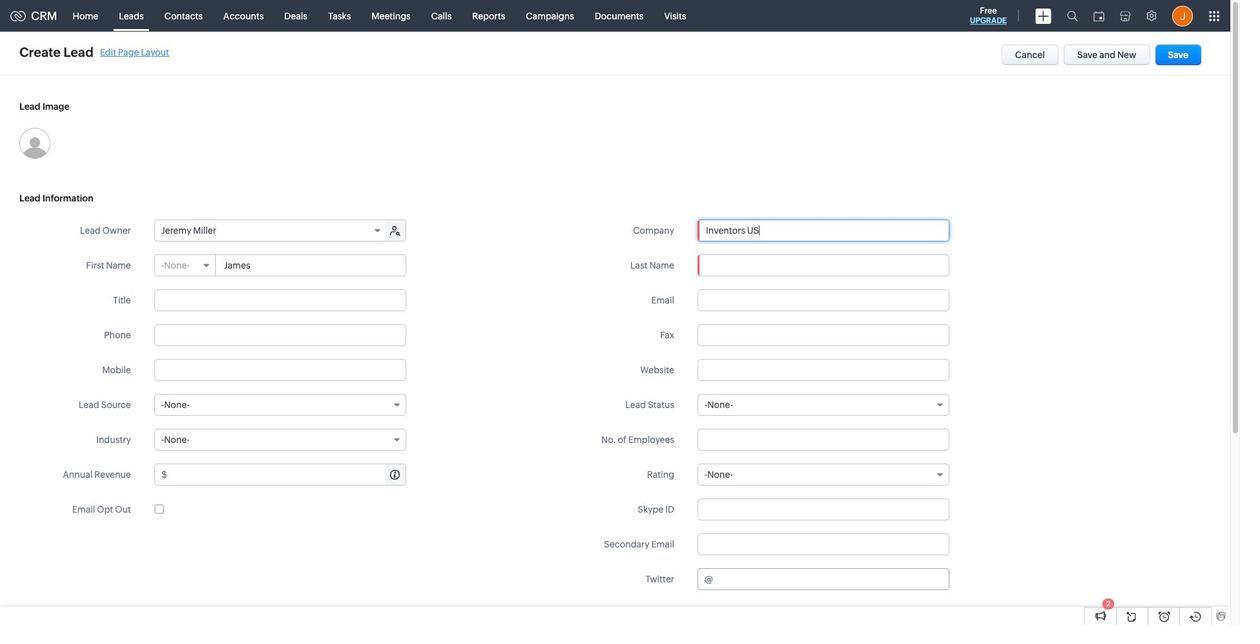 Task type: describe. For each thing, give the bounding box(es) containing it.
search element
[[1060, 0, 1086, 32]]

search image
[[1068, 10, 1079, 21]]

create menu element
[[1028, 0, 1060, 31]]



Task type: vqa. For each thing, say whether or not it's contained in the screenshot.
'search' "Icon"
yes



Task type: locate. For each thing, give the bounding box(es) containing it.
calendar image
[[1094, 11, 1105, 21]]

logo image
[[10, 11, 26, 21]]

profile image
[[1173, 5, 1194, 26]]

profile element
[[1165, 0, 1201, 31]]

image image
[[19, 128, 50, 159]]

None text field
[[216, 255, 406, 276], [154, 290, 406, 311], [698, 290, 950, 311], [154, 324, 406, 346], [698, 429, 950, 451], [169, 465, 406, 485], [698, 499, 950, 521], [698, 534, 950, 556], [715, 569, 949, 590], [216, 255, 406, 276], [154, 290, 406, 311], [698, 290, 950, 311], [154, 324, 406, 346], [698, 429, 950, 451], [169, 465, 406, 485], [698, 499, 950, 521], [698, 534, 950, 556], [715, 569, 949, 590]]

None field
[[155, 220, 386, 241], [699, 220, 949, 241], [155, 255, 216, 276], [154, 394, 406, 416], [698, 394, 950, 416], [154, 429, 406, 451], [698, 464, 950, 486], [155, 220, 386, 241], [699, 220, 949, 241], [155, 255, 216, 276], [154, 394, 406, 416], [698, 394, 950, 416], [154, 429, 406, 451], [698, 464, 950, 486]]

create menu image
[[1036, 8, 1052, 24]]

None text field
[[698, 255, 950, 277], [698, 324, 950, 346], [154, 359, 406, 381], [698, 359, 950, 381], [698, 255, 950, 277], [698, 324, 950, 346], [154, 359, 406, 381], [698, 359, 950, 381]]



